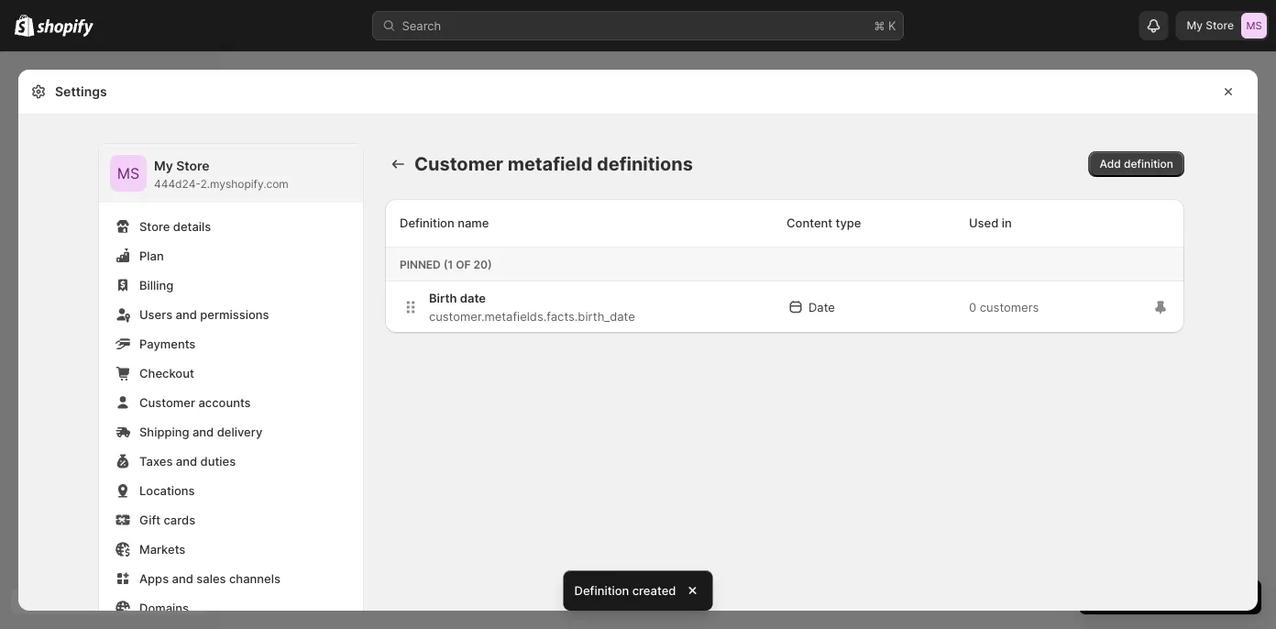 Task type: describe. For each thing, give the bounding box(es) containing it.
users and permissions link
[[110, 302, 352, 327]]

store inside 'link'
[[139, 219, 170, 233]]

of
[[456, 258, 471, 271]]

20)
[[474, 258, 492, 271]]

my store image inside shop settings menu element
[[110, 155, 147, 192]]

duties
[[200, 454, 236, 468]]

channels
[[229, 571, 281, 586]]

and for apps
[[172, 571, 193, 586]]

shipping and delivery link
[[110, 419, 352, 445]]

0 customers
[[969, 300, 1039, 314]]

delivery
[[217, 425, 263, 439]]

users and permissions
[[139, 307, 269, 321]]

store details link
[[110, 214, 352, 239]]

taxes and duties link
[[110, 448, 352, 474]]

store details
[[139, 219, 211, 233]]

gift
[[139, 513, 161, 527]]

metafield
[[508, 153, 593, 175]]

details
[[173, 219, 211, 233]]

⌘ k
[[875, 18, 897, 33]]

shipping
[[139, 425, 189, 439]]

definition for definition created
[[575, 583, 629, 598]]

apps and sales channels
[[139, 571, 281, 586]]

apps
[[139, 571, 169, 586]]

k
[[889, 18, 897, 33]]

customer metafield definitions
[[415, 153, 693, 175]]

content type
[[787, 216, 862, 230]]

definitions
[[597, 153, 693, 175]]

in
[[1002, 216, 1012, 230]]

markets link
[[110, 537, 352, 562]]

settings
[[55, 84, 107, 100]]

definition for definition name
[[400, 216, 455, 230]]

my for my store 444d24-2.myshopify.com
[[154, 158, 173, 174]]

444d24-
[[154, 177, 200, 191]]

plan
[[139, 249, 164, 263]]

0
[[969, 300, 977, 314]]

plan link
[[110, 243, 352, 269]]

content
[[787, 216, 833, 230]]

ms button
[[110, 155, 147, 192]]

apps and sales channels link
[[110, 566, 352, 592]]

definition
[[1124, 157, 1174, 171]]

definition created
[[575, 583, 676, 598]]

used in
[[969, 216, 1012, 230]]

date
[[460, 291, 486, 305]]

shopify image
[[37, 19, 94, 37]]

shipping and delivery
[[139, 425, 263, 439]]

2.myshopify.com
[[200, 177, 289, 191]]

billing
[[139, 278, 174, 292]]

shopify image
[[15, 14, 34, 36]]

store for my store
[[1206, 19, 1234, 32]]

my store
[[1187, 19, 1234, 32]]

domains
[[139, 601, 189, 615]]

gift cards
[[139, 513, 195, 527]]

pinned (1 of 20)
[[400, 258, 492, 271]]

search
[[402, 18, 441, 33]]

and for shipping
[[193, 425, 214, 439]]

accounts
[[198, 395, 251, 410]]

customer for customer accounts
[[139, 395, 195, 410]]

customer.metafields.facts.birth_date
[[429, 309, 635, 323]]



Task type: locate. For each thing, give the bounding box(es) containing it.
0 horizontal spatial my
[[154, 158, 173, 174]]

1 vertical spatial my
[[154, 158, 173, 174]]

cards
[[164, 513, 195, 527]]

and for taxes
[[176, 454, 197, 468]]

payments
[[139, 337, 196, 351]]

checkout
[[139, 366, 194, 380]]

(1
[[444, 258, 453, 271]]

birth date link
[[429, 291, 486, 305]]

customer for customer metafield definitions
[[415, 153, 504, 175]]

definition inside settings "dialog"
[[400, 216, 455, 230]]

1 horizontal spatial customer
[[415, 153, 504, 175]]

and down customer accounts on the bottom of page
[[193, 425, 214, 439]]

0 horizontal spatial store
[[139, 219, 170, 233]]

1 vertical spatial definition
[[575, 583, 629, 598]]

customer accounts link
[[110, 390, 352, 415]]

used
[[969, 216, 999, 230]]

date
[[809, 300, 835, 314]]

definition name
[[400, 216, 489, 230]]

1 vertical spatial store
[[176, 158, 210, 174]]

0 vertical spatial definition
[[400, 216, 455, 230]]

sales
[[197, 571, 226, 586]]

payments link
[[110, 331, 352, 357]]

and inside users and permissions link
[[176, 307, 197, 321]]

customer
[[415, 153, 504, 175], [139, 395, 195, 410]]

0 vertical spatial my store image
[[1242, 13, 1268, 39]]

store for my store 444d24-2.myshopify.com
[[176, 158, 210, 174]]

add definition link
[[1089, 151, 1185, 177]]

my store 444d24-2.myshopify.com
[[154, 158, 289, 191]]

and inside shipping and delivery link
[[193, 425, 214, 439]]

my store image right my store
[[1242, 13, 1268, 39]]

0 vertical spatial customer
[[415, 153, 504, 175]]

0 vertical spatial my
[[1187, 19, 1203, 32]]

and right users
[[176, 307, 197, 321]]

1 vertical spatial customer
[[139, 395, 195, 410]]

customer down checkout
[[139, 395, 195, 410]]

taxes and duties
[[139, 454, 236, 468]]

taxes
[[139, 454, 173, 468]]

customer up definition name
[[415, 153, 504, 175]]

1 horizontal spatial my store image
[[1242, 13, 1268, 39]]

and right apps
[[172, 571, 193, 586]]

customer accounts
[[139, 395, 251, 410]]

and for users
[[176, 307, 197, 321]]

2 horizontal spatial store
[[1206, 19, 1234, 32]]

and inside apps and sales channels link
[[172, 571, 193, 586]]

definition left created
[[575, 583, 629, 598]]

markets
[[139, 542, 186, 556]]

definition
[[400, 216, 455, 230], [575, 583, 629, 598]]

and
[[176, 307, 197, 321], [193, 425, 214, 439], [176, 454, 197, 468], [172, 571, 193, 586]]

birth date customer.metafields.facts.birth_date
[[429, 291, 635, 323]]

customers
[[980, 300, 1039, 314]]

customer inside shop settings menu element
[[139, 395, 195, 410]]

add
[[1100, 157, 1122, 171]]

my
[[1187, 19, 1203, 32], [154, 158, 173, 174]]

2 vertical spatial store
[[139, 219, 170, 233]]

1 horizontal spatial store
[[176, 158, 210, 174]]

gift cards link
[[110, 507, 352, 533]]

name
[[458, 216, 489, 230]]

dialog
[[1266, 70, 1277, 612]]

checkout link
[[110, 360, 352, 386]]

locations link
[[110, 478, 352, 504]]

0 horizontal spatial my store image
[[110, 155, 147, 192]]

billing link
[[110, 272, 352, 298]]

1 horizontal spatial my
[[1187, 19, 1203, 32]]

my store image
[[1242, 13, 1268, 39], [110, 155, 147, 192]]

my inside the my store 444d24-2.myshopify.com
[[154, 158, 173, 174]]

permissions
[[200, 307, 269, 321]]

users
[[139, 307, 173, 321]]

locations
[[139, 483, 195, 498]]

0 horizontal spatial customer
[[139, 395, 195, 410]]

my store image left 444d24-
[[110, 155, 147, 192]]

birth
[[429, 291, 457, 305]]

0 horizontal spatial definition
[[400, 216, 455, 230]]

store
[[1206, 19, 1234, 32], [176, 158, 210, 174], [139, 219, 170, 233]]

and inside taxes and duties link
[[176, 454, 197, 468]]

definition up pinned
[[400, 216, 455, 230]]

domains link
[[110, 595, 352, 621]]

pinned
[[400, 258, 441, 271]]

shop settings menu element
[[99, 144, 363, 629]]

add definition
[[1100, 157, 1174, 171]]

1 vertical spatial my store image
[[110, 155, 147, 192]]

and right taxes
[[176, 454, 197, 468]]

1 horizontal spatial definition
[[575, 583, 629, 598]]

⌘
[[875, 18, 885, 33]]

type
[[836, 216, 862, 230]]

created
[[633, 583, 676, 598]]

settings dialog
[[18, 70, 1258, 629]]

my for my store
[[1187, 19, 1203, 32]]

store inside the my store 444d24-2.myshopify.com
[[176, 158, 210, 174]]

0 vertical spatial store
[[1206, 19, 1234, 32]]



Task type: vqa. For each thing, say whether or not it's contained in the screenshot.
text box
no



